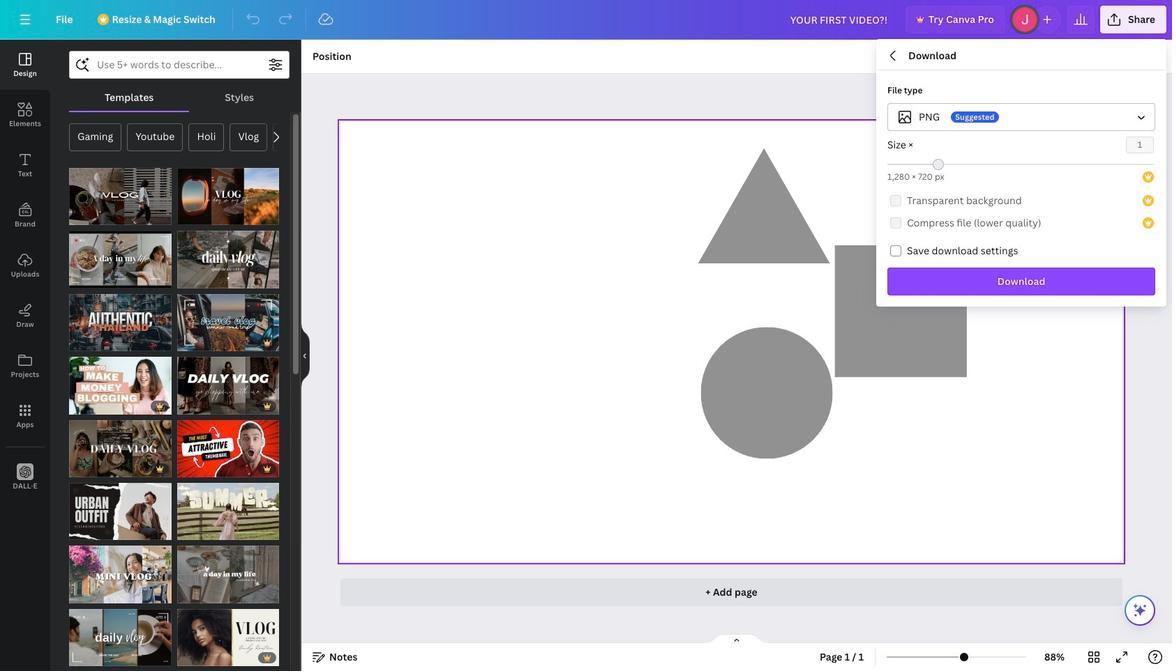 Task type: describe. For each thing, give the bounding box(es) containing it.
beige minimalist vlog daily routine youtube thumbnail image
[[177, 610, 279, 667]]

brown minimalist lifestyle daily vlog youtube thumbnail image for second brown minimalist lifestyle daily vlog youtube thumbnail 'group' from the bottom
[[69, 231, 171, 289]]

main menu bar
[[0, 0, 1172, 40]]

neutral elegant minimalist daily vlog youtube thumbnail image
[[177, 231, 279, 289]]

blue vintage retro travel vlog youtube thumbnail image
[[177, 294, 279, 352]]

hide image
[[301, 322, 310, 389]]

aesthetic simple vacation trip youtube thumbnail image
[[177, 483, 279, 541]]

1 brown minimalist lifestyle daily vlog youtube thumbnail group from the top
[[69, 231, 171, 289]]

canva assistant image
[[1132, 603, 1148, 619]]

Zoom button
[[1032, 647, 1077, 669]]

white simple mini vlog youtube thumbnail group
[[69, 547, 171, 604]]

most attractive youtube thumbnail image
[[177, 420, 279, 478]]

big text how to youtube thumbnail image
[[69, 357, 171, 415]]

brown black elegant aesthetic fashion vlog youtube thumbnail image
[[177, 357, 279, 415]]

big text how to youtube thumbnail group
[[69, 357, 171, 415]]

side panel tab list
[[0, 40, 50, 503]]

Design title text field
[[779, 6, 900, 33]]

dark grey minimalist photo travel youtube thumbnail image
[[69, 294, 171, 352]]

orange yellow minimalist aesthetic a day in my life travel vlog youtube thumbnail image
[[177, 168, 279, 226]]

white simple mini vlog youtube thumbnail image
[[69, 547, 171, 604]]

black and brown modern urban outfit recommendations youtube thumbnail image
[[69, 483, 171, 541]]

File type button
[[887, 103, 1155, 131]]

show pages image
[[703, 634, 770, 645]]

brown black elegant aesthetic fashion vlog youtube thumbnail group
[[177, 357, 279, 415]]

blue vintage retro travel vlog youtube thumbnail group
[[177, 294, 279, 352]]

brown white modern lifestyle vlog youtube thumbnail image
[[69, 420, 171, 478]]



Task type: locate. For each thing, give the bounding box(es) containing it.
brown white modern lifestyle vlog youtube thumbnail group
[[69, 420, 171, 478]]

most attractive youtube thumbnail group
[[177, 420, 279, 478]]

black and brown modern urban outfit recommendations youtube thumbnail group
[[69, 483, 171, 541]]

brown and white simple vlog youtube thumbnail group
[[69, 168, 171, 226]]

brown minimalist lifestyle daily vlog youtube thumbnail image for second brown minimalist lifestyle daily vlog youtube thumbnail 'group' from the top of the page
[[69, 610, 171, 667]]

brown minimalist lifestyle daily vlog youtube thumbnail image
[[69, 231, 171, 289], [69, 610, 171, 667]]

beige minimalist aesthetic daily vlog youtube thumbnail image
[[177, 547, 279, 604]]

0 vertical spatial brown minimalist lifestyle daily vlog youtube thumbnail group
[[69, 231, 171, 289]]

beige minimalist vlog daily routine youtube thumbnail group
[[177, 601, 279, 667]]

2 brown minimalist lifestyle daily vlog youtube thumbnail group from the top
[[69, 601, 171, 667]]

0 vertical spatial brown minimalist lifestyle daily vlog youtube thumbnail image
[[69, 231, 171, 289]]

1 brown minimalist lifestyle daily vlog youtube thumbnail image from the top
[[69, 231, 171, 289]]

1 vertical spatial brown minimalist lifestyle daily vlog youtube thumbnail image
[[69, 610, 171, 667]]

brown minimalist lifestyle daily vlog youtube thumbnail group
[[69, 231, 171, 289], [69, 601, 171, 667]]

brown minimalist lifestyle daily vlog youtube thumbnail image down white simple mini vlog youtube thumbnail
[[69, 610, 171, 667]]

1 vertical spatial brown minimalist lifestyle daily vlog youtube thumbnail group
[[69, 601, 171, 667]]

dark grey minimalist photo travel youtube thumbnail group
[[69, 294, 171, 352]]

beige minimalist aesthetic daily vlog youtube thumbnail group
[[177, 547, 279, 604]]

2 brown minimalist lifestyle daily vlog youtube thumbnail image from the top
[[69, 610, 171, 667]]

-- text field
[[1127, 137, 1153, 153]]

brown minimalist lifestyle daily vlog youtube thumbnail image down brown and white simple vlog youtube thumbnail
[[69, 231, 171, 289]]

Use 5+ words to describe... search field
[[97, 52, 262, 78]]

brown and white simple vlog youtube thumbnail image
[[69, 168, 171, 226]]



Task type: vqa. For each thing, say whether or not it's contained in the screenshot.
Aesthetic Simple Vacation Trip Youtube Thumbnail
yes



